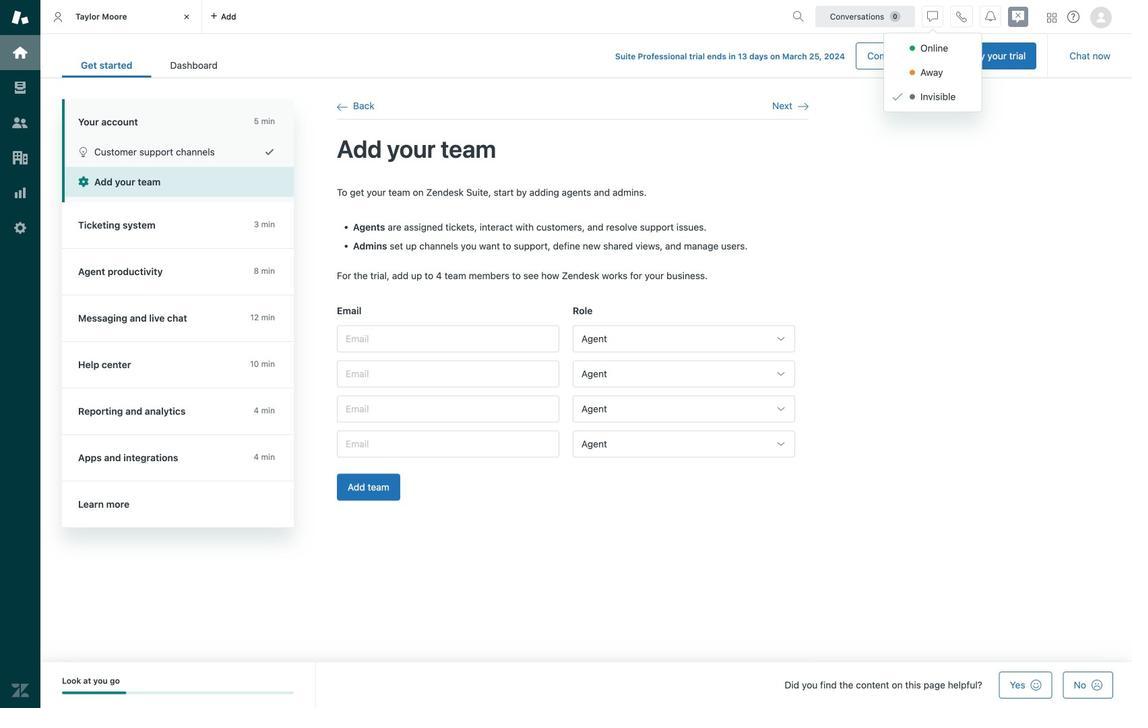 Task type: vqa. For each thing, say whether or not it's contained in the screenshot.
2nd Email field from the bottom of the page
yes



Task type: describe. For each thing, give the bounding box(es) containing it.
reporting image
[[11, 184, 29, 202]]

admin image
[[11, 219, 29, 237]]

2 email field from the top
[[337, 360, 560, 387]]

content-title region
[[337, 133, 809, 164]]

1 vertical spatial tab
[[151, 53, 237, 78]]

views image
[[11, 79, 29, 96]]

zendesk image
[[11, 682, 29, 699]]

progress bar image
[[62, 691, 126, 694]]

customers image
[[11, 114, 29, 131]]

1 email field from the top
[[337, 325, 560, 352]]

get started image
[[11, 44, 29, 61]]

close image
[[180, 10, 194, 24]]

zendesk support image
[[11, 9, 29, 26]]



Task type: locate. For each thing, give the bounding box(es) containing it.
tab
[[40, 0, 202, 34], [151, 53, 237, 78]]

4 email field from the top
[[337, 430, 560, 457]]

button displays agent's chat status as invisible. image
[[928, 11, 939, 22]]

radio item
[[885, 85, 982, 109]]

0 vertical spatial tab
[[40, 0, 202, 34]]

Email field
[[337, 325, 560, 352], [337, 360, 560, 387], [337, 395, 560, 422], [337, 430, 560, 457]]

progress-bar progress bar
[[62, 691, 294, 694]]

region
[[337, 186, 809, 517]]

tabs tab list
[[40, 0, 788, 34]]

footer
[[40, 662, 1133, 708]]

zendesk chat image
[[1009, 7, 1029, 27]]

group group
[[885, 36, 982, 109]]

3 email field from the top
[[337, 395, 560, 422]]

tab list
[[62, 53, 237, 78]]

organizations image
[[11, 149, 29, 167]]

March 25, 2024 text field
[[783, 52, 846, 61]]

zendesk products image
[[1048, 13, 1057, 23]]

get help image
[[1068, 11, 1080, 23]]

notifications image
[[986, 11, 997, 22]]

heading
[[62, 99, 294, 137]]

main element
[[0, 0, 40, 708]]



